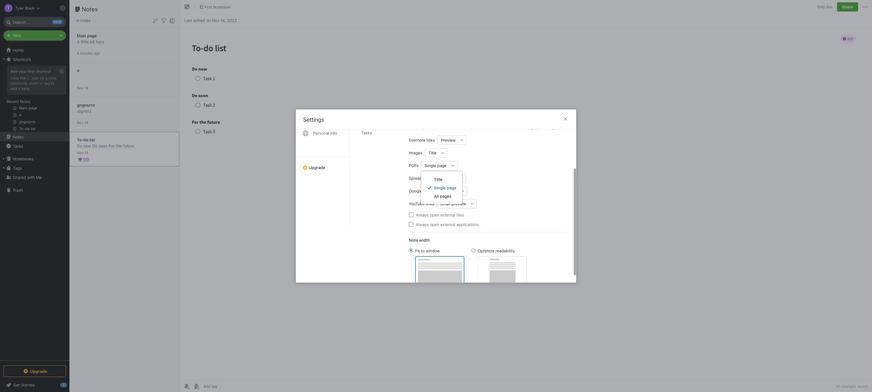 Task type: vqa. For each thing, say whether or not it's contained in the screenshot.
to inside the option group
yes



Task type: locate. For each thing, give the bounding box(es) containing it.
0 vertical spatial single page
[[425, 163, 447, 168]]

first notebook button
[[197, 3, 233, 11]]

Choose default view option for YouTube links field
[[437, 199, 477, 209]]

all left the changes
[[836, 385, 841, 389]]

list
[[89, 137, 95, 142]]

1 horizontal spatial all
[[836, 385, 841, 389]]

single page
[[425, 163, 447, 168], [434, 185, 457, 190]]

0 vertical spatial page
[[87, 33, 97, 38]]

what are my options?
[[511, 126, 551, 130]]

14 up the gngnsrns
[[84, 86, 88, 90]]

14 up 0/3
[[84, 151, 88, 155]]

title up single page button
[[429, 151, 437, 155]]

all inside the dropdown list menu
[[434, 194, 439, 199]]

single inside single page button
[[425, 163, 436, 168]]

nov 14 up the gngnsrns
[[77, 86, 88, 90]]

single down title link
[[434, 185, 446, 190]]

1 vertical spatial tasks
[[13, 144, 23, 149]]

your inside 'group'
[[19, 69, 27, 74]]

1 vertical spatial the
[[116, 143, 122, 148]]

upgrade
[[309, 165, 326, 170], [30, 369, 47, 374]]

0 vertical spatial tasks
[[362, 131, 372, 136]]

0 vertical spatial always
[[416, 213, 429, 218]]

2 external from the top
[[441, 222, 456, 227]]

1 vertical spatial external
[[441, 222, 456, 227]]

0 vertical spatial upgrade button
[[296, 157, 349, 173]]

to-do list
[[77, 137, 95, 142]]

2 vertical spatial nov 14
[[77, 151, 88, 155]]

expand notebooks image
[[1, 157, 6, 161]]

1 vertical spatial always
[[416, 222, 429, 227]]

tree
[[0, 45, 69, 361]]

option group
[[409, 248, 527, 285]]

2 vertical spatial page
[[447, 185, 457, 190]]

0 vertical spatial nov 14
[[77, 86, 88, 90]]

external down always open external files
[[441, 222, 456, 227]]

title
[[429, 151, 437, 155], [434, 177, 443, 182]]

new
[[462, 126, 469, 130]]

dropdown list menu
[[422, 175, 462, 201]]

0 horizontal spatial upgrade
[[30, 369, 47, 374]]

0 vertical spatial all
[[434, 194, 439, 199]]

2 always from the top
[[416, 222, 429, 227]]

a
[[45, 76, 48, 80]]

only you
[[818, 4, 833, 9]]

1 nov 14 from the top
[[77, 86, 88, 90]]

notes
[[82, 6, 98, 12], [20, 99, 30, 104], [13, 134, 24, 139]]

minutes
[[80, 51, 93, 55]]

2 open from the top
[[430, 222, 440, 227]]

info
[[331, 131, 337, 136]]

your for default
[[423, 126, 431, 130]]

icon on a note, notebook, stack or tag to add it here.
[[10, 76, 58, 91]]

recent notes
[[7, 99, 30, 104]]

evernote
[[409, 138, 426, 143]]

1 always from the top
[[416, 213, 429, 218]]

notes inside 'group'
[[20, 99, 30, 104]]

shared with me link
[[0, 173, 69, 182]]

the inside 'group'
[[20, 76, 26, 80]]

for
[[456, 126, 461, 130]]

2 vertical spatial notes
[[13, 134, 24, 139]]

tag
[[44, 81, 50, 86]]

0 horizontal spatial do
[[77, 143, 82, 148]]

main
[[77, 33, 86, 38]]

to
[[51, 81, 54, 86], [421, 249, 425, 253]]

nov 14 up 0/3
[[77, 151, 88, 155]]

1 vertical spatial all
[[836, 385, 841, 389]]

0 horizontal spatial page
[[87, 33, 97, 38]]

single page inside button
[[425, 163, 447, 168]]

window
[[426, 249, 440, 253]]

to right fit
[[421, 249, 425, 253]]

home link
[[0, 45, 69, 55]]

0 vertical spatial upgrade
[[309, 165, 326, 170]]

always
[[416, 213, 429, 218], [416, 222, 429, 227]]

here
[[96, 39, 104, 44]]

1 vertical spatial upgrade button
[[3, 366, 66, 378]]

always right the always open external files option
[[416, 213, 429, 218]]

0 vertical spatial single
[[425, 163, 436, 168]]

Choose default view option for Images field
[[425, 148, 448, 158]]

1 vertical spatial 14
[[84, 121, 88, 125]]

your for first
[[19, 69, 27, 74]]

links down drive in the left top of the page
[[426, 202, 435, 206]]

single down 'title' button
[[425, 163, 436, 168]]

Search text field
[[8, 17, 62, 27]]

0/3
[[83, 157, 89, 162]]

0 horizontal spatial all
[[434, 194, 439, 199]]

views
[[446, 126, 455, 130]]

1 vertical spatial open
[[430, 222, 440, 227]]

group
[[0, 64, 69, 135]]

0 vertical spatial 14
[[84, 86, 88, 90]]

14
[[84, 86, 88, 90], [84, 121, 88, 125], [84, 151, 88, 155]]

2 horizontal spatial page
[[447, 185, 457, 190]]

0 vertical spatial your
[[19, 69, 27, 74]]

group containing add your first shortcut
[[0, 64, 69, 135]]

on right edited
[[206, 18, 211, 23]]

page down choose default view option for spreadsheets field
[[447, 185, 457, 190]]

None search field
[[8, 17, 62, 27]]

links up 'title' button
[[427, 138, 435, 143]]

3 nov 14 from the top
[[77, 151, 88, 155]]

all pages
[[434, 194, 452, 199]]

nov 14 down sfgnsfd
[[77, 121, 88, 125]]

0 vertical spatial open
[[430, 213, 440, 218]]

1 vertical spatial single page
[[434, 185, 457, 190]]

links up all pages
[[434, 189, 443, 194]]

first
[[205, 5, 212, 9]]

1 vertical spatial single
[[434, 185, 446, 190]]

14 down sfgnsfd
[[84, 121, 88, 125]]

0 horizontal spatial to
[[51, 81, 54, 86]]

0 vertical spatial the
[[20, 76, 26, 80]]

1 horizontal spatial upgrade
[[309, 165, 326, 170]]

Optimize readability radio
[[472, 249, 476, 253]]

fit to window
[[415, 249, 440, 253]]

first
[[28, 69, 35, 74]]

nov left 14,
[[212, 18, 220, 23]]

1 vertical spatial on
[[40, 76, 44, 80]]

youtube links
[[409, 202, 435, 206]]

2 vertical spatial 14
[[84, 151, 88, 155]]

5 minutes ago
[[77, 51, 100, 55]]

do down to-
[[77, 143, 82, 148]]

icon
[[32, 76, 39, 80]]

single page inside the dropdown list menu
[[434, 185, 457, 190]]

1 external from the top
[[441, 213, 456, 218]]

google drive links
[[409, 189, 443, 194]]

0 vertical spatial external
[[441, 213, 456, 218]]

and
[[479, 126, 486, 130]]

notebook,
[[10, 81, 28, 86]]

1 horizontal spatial do
[[92, 143, 97, 148]]

close image
[[562, 116, 569, 122]]

1 horizontal spatial tasks
[[362, 131, 372, 136]]

small preview
[[441, 202, 466, 206]]

0 vertical spatial on
[[206, 18, 211, 23]]

the
[[20, 76, 26, 80], [116, 143, 122, 148]]

notes inside note list element
[[82, 6, 98, 12]]

always open external files
[[416, 213, 464, 218]]

open up "always open external applications" on the bottom
[[430, 213, 440, 218]]

single page link
[[422, 184, 462, 192]]

0 horizontal spatial the
[[20, 76, 26, 80]]

open for always open external files
[[430, 213, 440, 218]]

to down note,
[[51, 81, 54, 86]]

page up bit
[[87, 33, 97, 38]]

page up title link
[[438, 163, 447, 168]]

single
[[425, 163, 436, 168], [434, 185, 446, 190]]

title up single page link
[[434, 177, 443, 182]]

0 horizontal spatial your
[[19, 69, 27, 74]]

small
[[441, 202, 451, 206]]

shared with me
[[13, 175, 42, 180]]

tab list
[[296, 73, 350, 226]]

last
[[184, 18, 192, 23]]

single page down title field at the top of the page
[[425, 163, 447, 168]]

add
[[10, 86, 17, 91]]

external for applications
[[441, 222, 456, 227]]

2023
[[227, 18, 237, 23]]

Choose default view option for Google Drive links field
[[445, 187, 468, 196]]

your left the default
[[423, 126, 431, 130]]

open down always open external files
[[430, 222, 440, 227]]

choose your default views for new links and attachments.
[[409, 126, 510, 130]]

1 do from the left
[[77, 143, 82, 148]]

4
[[76, 18, 79, 23]]

preview
[[441, 138, 456, 143]]

all
[[434, 194, 439, 199], [836, 385, 841, 389]]

0 horizontal spatial tasks
[[13, 144, 23, 149]]

page inside the dropdown list menu
[[447, 185, 457, 190]]

on left 'a'
[[40, 76, 44, 80]]

trash link
[[0, 186, 69, 195]]

Always open external files checkbox
[[409, 213, 414, 217]]

1 horizontal spatial on
[[206, 18, 211, 23]]

1 vertical spatial nov 14
[[77, 121, 88, 125]]

your
[[19, 69, 27, 74], [423, 126, 431, 130]]

1 horizontal spatial the
[[116, 143, 122, 148]]

do down list
[[92, 143, 97, 148]]

notes up the notes
[[82, 6, 98, 12]]

to-
[[77, 137, 83, 142]]

1 vertical spatial to
[[421, 249, 425, 253]]

group inside tree
[[0, 64, 69, 135]]

edited
[[193, 18, 205, 23]]

all inside note window element
[[836, 385, 841, 389]]

or
[[40, 81, 43, 86]]

little
[[81, 39, 89, 44]]

nov
[[212, 18, 220, 23], [77, 86, 83, 90], [77, 121, 83, 125], [77, 151, 83, 155]]

expand note image
[[184, 3, 191, 10]]

nov inside note window element
[[212, 18, 220, 23]]

1 vertical spatial your
[[423, 126, 431, 130]]

always right the always open external applications option
[[416, 222, 429, 227]]

all changes saved
[[836, 385, 868, 389]]

0 vertical spatial notes
[[82, 6, 98, 12]]

0 vertical spatial to
[[51, 81, 54, 86]]

1 vertical spatial notes
[[20, 99, 30, 104]]

tasks
[[362, 131, 372, 136], [13, 144, 23, 149]]

external up "always open external applications" on the bottom
[[441, 213, 456, 218]]

1 horizontal spatial page
[[438, 163, 447, 168]]

me
[[36, 175, 42, 180]]

0 horizontal spatial on
[[40, 76, 44, 80]]

add a reminder image
[[183, 383, 190, 390]]

all for all changes saved
[[836, 385, 841, 389]]

1 vertical spatial title
[[434, 177, 443, 182]]

the right the for in the top left of the page
[[116, 143, 122, 148]]

upgrade button
[[296, 157, 349, 173], [3, 366, 66, 378]]

pdfs
[[409, 163, 419, 168]]

1 vertical spatial page
[[438, 163, 447, 168]]

upgrade for left upgrade popup button
[[30, 369, 47, 374]]

the left ...
[[20, 76, 26, 80]]

on inside "icon on a note, notebook, stack or tag to add it here."
[[40, 76, 44, 80]]

links left and
[[471, 126, 478, 130]]

page inside note list element
[[87, 33, 97, 38]]

3 14 from the top
[[84, 151, 88, 155]]

notes right recent
[[20, 99, 30, 104]]

1 vertical spatial upgrade
[[30, 369, 47, 374]]

all left the pages
[[434, 194, 439, 199]]

single page up the pages
[[434, 185, 457, 190]]

your up the click the ...
[[19, 69, 27, 74]]

page inside button
[[438, 163, 447, 168]]

notes up tasks button
[[13, 134, 24, 139]]

2 do from the left
[[92, 143, 97, 148]]

option group containing fit to window
[[409, 248, 527, 285]]

tags
[[13, 166, 22, 171]]

choose
[[409, 126, 422, 130]]

1 horizontal spatial upgrade button
[[296, 157, 349, 173]]

on
[[206, 18, 211, 23], [40, 76, 44, 80]]

0 vertical spatial title
[[429, 151, 437, 155]]

main page
[[77, 33, 97, 38]]

all pages link
[[422, 192, 462, 201]]

title inside the dropdown list menu
[[434, 177, 443, 182]]

always for always open external files
[[416, 213, 429, 218]]

files
[[457, 213, 464, 218]]

1 horizontal spatial your
[[423, 126, 431, 130]]

1 open from the top
[[430, 213, 440, 218]]



Task type: describe. For each thing, give the bounding box(es) containing it.
note window element
[[180, 0, 873, 393]]

attachments.
[[487, 126, 510, 130]]

shortcuts
[[13, 57, 31, 62]]

Choose default view option for Spreadsheets field
[[437, 174, 466, 183]]

nov down sfgnsfd
[[77, 121, 83, 125]]

single page button
[[421, 161, 448, 170]]

ago
[[94, 51, 100, 55]]

shared
[[13, 175, 26, 180]]

notes
[[80, 18, 91, 23]]

my
[[528, 126, 534, 130]]

single inside single page link
[[434, 185, 446, 190]]

google
[[409, 189, 422, 194]]

shortcut
[[36, 69, 51, 74]]

tasks button
[[0, 142, 69, 151]]

applications
[[457, 222, 479, 227]]

on inside note window element
[[206, 18, 211, 23]]

tasks tab
[[357, 128, 400, 138]]

notebooks
[[13, 156, 33, 161]]

last edited on nov 14, 2023
[[184, 18, 237, 23]]

images
[[409, 151, 423, 155]]

note list element
[[69, 0, 180, 393]]

tree containing home
[[0, 45, 69, 361]]

are
[[522, 126, 527, 130]]

only
[[818, 4, 826, 9]]

default
[[432, 126, 444, 130]]

with
[[27, 175, 35, 180]]

soon
[[99, 143, 108, 148]]

title inside button
[[429, 151, 437, 155]]

Choose default view option for PDFs field
[[421, 161, 458, 170]]

preview
[[452, 202, 466, 206]]

it
[[18, 86, 20, 91]]

nov up 0/3
[[77, 151, 83, 155]]

1 horizontal spatial to
[[421, 249, 425, 253]]

title link
[[422, 175, 462, 184]]

now
[[83, 143, 91, 148]]

upgrade for top upgrade popup button
[[309, 165, 326, 170]]

for
[[109, 143, 115, 148]]

gngnsrns
[[77, 103, 95, 108]]

tab list containing personal info
[[296, 73, 350, 226]]

recent
[[7, 99, 19, 104]]

small preview button
[[437, 199, 468, 209]]

pages
[[440, 194, 452, 199]]

note,
[[49, 76, 58, 80]]

Choose default view option for Evernote links field
[[438, 136, 467, 145]]

0 horizontal spatial upgrade button
[[3, 366, 66, 378]]

new button
[[3, 30, 66, 41]]

title button
[[425, 148, 438, 158]]

nov down e
[[77, 86, 83, 90]]

Fit to window radio
[[409, 249, 413, 253]]

saved
[[858, 385, 868, 389]]

click the ...
[[10, 76, 31, 80]]

share button
[[838, 2, 859, 12]]

note width
[[409, 238, 430, 243]]

you
[[827, 4, 833, 9]]

tasks inside button
[[13, 144, 23, 149]]

future
[[123, 143, 134, 148]]

the inside note list element
[[116, 143, 122, 148]]

tasks inside tab
[[362, 131, 372, 136]]

settings image
[[59, 5, 66, 12]]

2 14 from the top
[[84, 121, 88, 125]]

open for always open external applications
[[430, 222, 440, 227]]

optimize
[[478, 249, 495, 253]]

to inside "icon on a note, notebook, stack or tag to add it here."
[[51, 81, 54, 86]]

bit
[[90, 39, 95, 44]]

Note Editor text field
[[180, 28, 873, 381]]

...
[[27, 76, 31, 80]]

expand tags image
[[1, 166, 6, 171]]

all for all pages
[[434, 194, 439, 199]]

changes
[[842, 385, 857, 389]]

note
[[409, 238, 418, 243]]

personal info
[[313, 131, 337, 136]]

here.
[[21, 86, 30, 91]]

options?
[[535, 126, 551, 130]]

external for files
[[441, 213, 456, 218]]

what
[[511, 126, 521, 130]]

do
[[83, 137, 88, 142]]

drive
[[424, 189, 433, 194]]

fit
[[415, 249, 420, 253]]

notes link
[[0, 132, 69, 142]]

add tag image
[[193, 383, 200, 390]]

1 14 from the top
[[84, 86, 88, 90]]

sfgnsfd
[[77, 109, 91, 114]]

Always open external applications checkbox
[[409, 222, 414, 227]]

first notebook
[[205, 5, 231, 9]]

do now do soon for the future
[[77, 143, 134, 148]]

shortcuts button
[[0, 55, 69, 64]]

always for always open external applications
[[416, 222, 429, 227]]

a little bit here
[[77, 39, 104, 44]]

e
[[77, 68, 79, 73]]

evernote links
[[409, 138, 435, 143]]

click
[[10, 76, 19, 80]]

readability
[[496, 249, 515, 253]]

preview button
[[438, 136, 457, 145]]

2 nov 14 from the top
[[77, 121, 88, 125]]

always open external applications
[[416, 222, 479, 227]]

add
[[10, 69, 18, 74]]

optimize readability
[[478, 249, 515, 253]]

tags button
[[0, 164, 69, 173]]

add your first shortcut
[[10, 69, 51, 74]]



